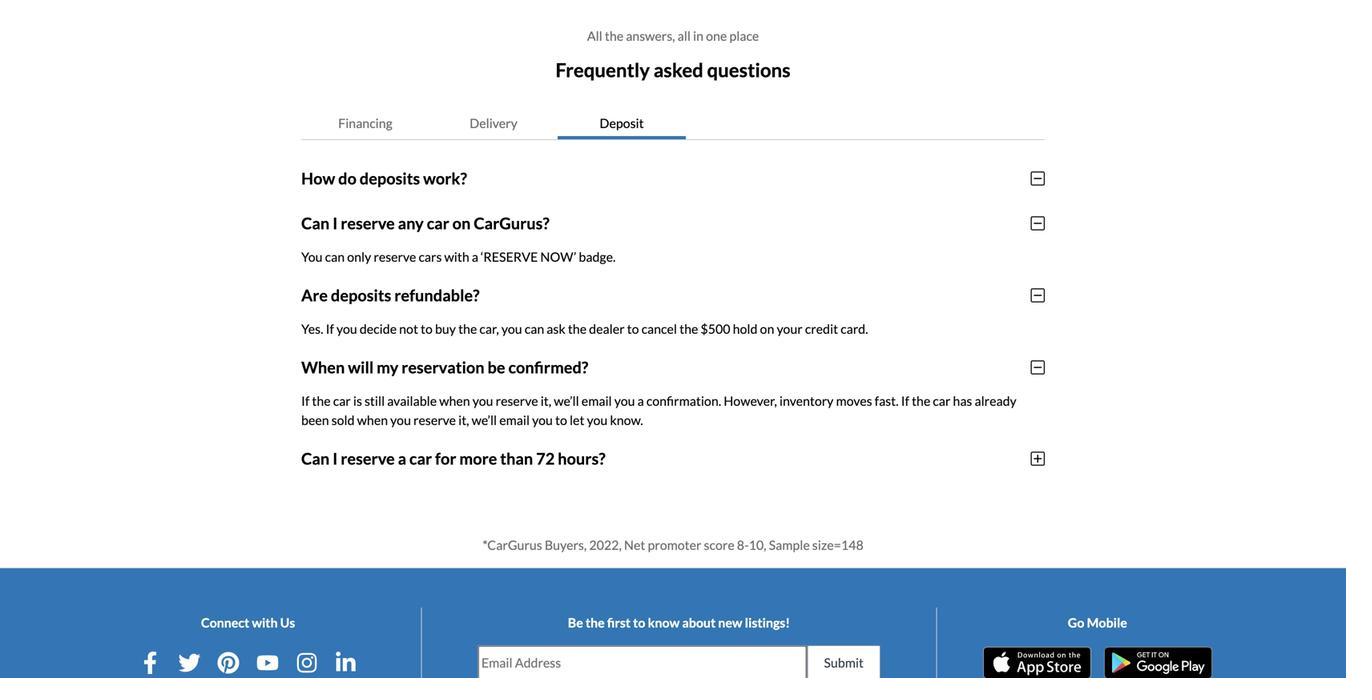 Task type: locate. For each thing, give the bounding box(es) containing it.
1 vertical spatial can
[[301, 449, 330, 469]]

you right let
[[587, 413, 608, 428]]

1 vertical spatial we'll
[[472, 413, 497, 428]]

can i reserve any car on cargurus?
[[301, 214, 550, 233]]

can left ask
[[525, 321, 544, 337]]

with right cars on the left top of page
[[444, 249, 470, 265]]

0 vertical spatial can
[[325, 249, 345, 265]]

1 horizontal spatial with
[[444, 249, 470, 265]]

deposits right do at the top of page
[[360, 169, 420, 188]]

0 horizontal spatial on
[[453, 214, 471, 233]]

can
[[301, 214, 330, 233], [301, 449, 330, 469]]

when will my reservation be confirmed? button
[[301, 345, 1045, 390]]

credit
[[805, 321, 838, 337]]

0 horizontal spatial it,
[[459, 413, 469, 428]]

email up the than
[[500, 413, 530, 428]]

1 horizontal spatial if
[[326, 321, 334, 337]]

buy
[[435, 321, 456, 337]]

email up let
[[582, 393, 612, 409]]

it,
[[541, 393, 552, 409], [459, 413, 469, 428]]

can i reserve a car for more than 72 hours? button
[[301, 437, 1045, 482]]

asked
[[654, 59, 704, 81]]

1 vertical spatial a
[[638, 393, 644, 409]]

hours?
[[558, 449, 606, 469]]

the right all
[[605, 28, 624, 44]]

you left decide
[[337, 321, 357, 337]]

if right fast.
[[901, 393, 910, 409]]

1 horizontal spatial when
[[439, 393, 470, 409]]

i down how
[[333, 214, 338, 233]]

2 minus square image from the top
[[1031, 288, 1045, 304]]

net
[[624, 538, 646, 553]]

the left $500
[[680, 321, 698, 337]]

deposits
[[360, 169, 420, 188], [331, 286, 391, 305]]

tab list
[[301, 107, 1045, 140]]

the right fast.
[[912, 393, 931, 409]]

go
[[1068, 615, 1085, 631]]

1 horizontal spatial we'll
[[554, 393, 579, 409]]

i inside the can i reserve any car on cargurus? dropdown button
[[333, 214, 338, 233]]

to
[[421, 321, 433, 337], [627, 321, 639, 337], [555, 413, 567, 428], [633, 615, 646, 631]]

2 horizontal spatial a
[[638, 393, 644, 409]]

decide
[[360, 321, 397, 337]]

with left us
[[252, 615, 278, 631]]

to right first
[[633, 615, 646, 631]]

on right hold
[[760, 321, 775, 337]]

you
[[337, 321, 357, 337], [502, 321, 522, 337], [473, 393, 493, 409], [615, 393, 635, 409], [390, 413, 411, 428], [532, 413, 553, 428], [587, 413, 608, 428]]

minus square image for reservation
[[1031, 360, 1045, 376]]

minus square image inside when will my reservation be confirmed? dropdown button
[[1031, 360, 1045, 376]]

to inside "if the car is still available when you reserve it, we'll email you a confirmation. however, inventory moves fast. if the car has already been sold when you reserve it, we'll email you to let you know."
[[555, 413, 567, 428]]

minus square image
[[1031, 171, 1045, 187], [1031, 288, 1045, 304], [1031, 360, 1045, 376]]

will
[[348, 358, 374, 377]]

questions
[[707, 59, 791, 81]]

can up you
[[301, 214, 330, 233]]

1 vertical spatial it,
[[459, 413, 469, 428]]

2 can from the top
[[301, 449, 330, 469]]

than
[[500, 449, 533, 469]]

we'll
[[554, 393, 579, 409], [472, 413, 497, 428]]

to left let
[[555, 413, 567, 428]]

you can only reserve cars with a 'reserve now' badge.
[[301, 249, 616, 265]]

8-
[[737, 538, 749, 553]]

1 vertical spatial can
[[525, 321, 544, 337]]

car right any
[[427, 214, 449, 233]]

0 horizontal spatial with
[[252, 615, 278, 631]]

been
[[301, 413, 329, 428]]

1 vertical spatial i
[[333, 449, 338, 469]]

are
[[301, 286, 328, 305]]

submit button
[[807, 646, 881, 679]]

when down still
[[357, 413, 388, 428]]

when
[[439, 393, 470, 409], [357, 413, 388, 428]]

listings!
[[745, 615, 790, 631]]

we'll up more
[[472, 413, 497, 428]]

buyers,
[[545, 538, 587, 553]]

can
[[325, 249, 345, 265], [525, 321, 544, 337]]

badge.
[[579, 249, 616, 265]]

Email Address email field
[[478, 647, 807, 679]]

0 horizontal spatial when
[[357, 413, 388, 428]]

about
[[682, 615, 716, 631]]

youtube image
[[256, 652, 279, 675]]

1 minus square image from the top
[[1031, 171, 1045, 187]]

facebook image
[[139, 652, 162, 675]]

be
[[568, 615, 583, 631]]

0 vertical spatial i
[[333, 214, 338, 233]]

if
[[326, 321, 334, 337], [301, 393, 310, 409], [901, 393, 910, 409]]

it, down confirmed?
[[541, 393, 552, 409]]

delivery tab
[[430, 107, 558, 139]]

if up been
[[301, 393, 310, 409]]

instagram image
[[296, 652, 318, 675]]

reserve down be in the bottom left of the page
[[496, 393, 538, 409]]

it, up can i reserve a car for more than 72 hours?
[[459, 413, 469, 428]]

a left the "'reserve" on the left of the page
[[472, 249, 478, 265]]

i for can i reserve any car on cargurus?
[[333, 214, 338, 233]]

we'll up let
[[554, 393, 579, 409]]

0 vertical spatial can
[[301, 214, 330, 233]]

2 i from the top
[[333, 449, 338, 469]]

yes.
[[301, 321, 323, 337]]

1 vertical spatial email
[[500, 413, 530, 428]]

a
[[472, 249, 478, 265], [638, 393, 644, 409], [398, 449, 406, 469]]

still
[[365, 393, 385, 409]]

can right you
[[325, 249, 345, 265]]

1 horizontal spatial it,
[[541, 393, 552, 409]]

the right ask
[[568, 321, 587, 337]]

0 horizontal spatial a
[[398, 449, 406, 469]]

you up know.
[[615, 393, 635, 409]]

the
[[605, 28, 624, 44], [459, 321, 477, 337], [568, 321, 587, 337], [680, 321, 698, 337], [312, 393, 331, 409], [912, 393, 931, 409], [586, 615, 605, 631]]

3 minus square image from the top
[[1031, 360, 1045, 376]]

i
[[333, 214, 338, 233], [333, 449, 338, 469]]

1 vertical spatial minus square image
[[1031, 288, 1045, 304]]

a left for
[[398, 449, 406, 469]]

1 horizontal spatial email
[[582, 393, 612, 409]]

0 vertical spatial email
[[582, 393, 612, 409]]

be the first to know about new listings!
[[568, 615, 790, 631]]

can for can i reserve a car for more than 72 hours?
[[301, 449, 330, 469]]

cargurus?
[[474, 214, 550, 233]]

0 vertical spatial it,
[[541, 393, 552, 409]]

delivery
[[470, 115, 518, 131]]

work?
[[423, 169, 467, 188]]

all
[[587, 28, 603, 44]]

hold
[[733, 321, 758, 337]]

0 vertical spatial when
[[439, 393, 470, 409]]

0 vertical spatial a
[[472, 249, 478, 265]]

2 vertical spatial minus square image
[[1031, 360, 1045, 376]]

2 vertical spatial a
[[398, 449, 406, 469]]

to right the dealer
[[627, 321, 639, 337]]

minus square image
[[1031, 215, 1045, 231]]

confirmed?
[[509, 358, 589, 377]]

i down sold at bottom
[[333, 449, 338, 469]]

if right yes.
[[326, 321, 334, 337]]

do
[[338, 169, 357, 188]]

deposits up decide
[[331, 286, 391, 305]]

know.
[[610, 413, 643, 428]]

can down been
[[301, 449, 330, 469]]

know
[[648, 615, 680, 631]]

card.
[[841, 321, 868, 337]]

get it on google play image
[[1104, 647, 1213, 679]]

0 vertical spatial deposits
[[360, 169, 420, 188]]

any
[[398, 214, 424, 233]]

when down when will my reservation be confirmed?
[[439, 393, 470, 409]]

a up know.
[[638, 393, 644, 409]]

car left 'has'
[[933, 393, 951, 409]]

one
[[706, 28, 727, 44]]

0 vertical spatial minus square image
[[1031, 171, 1045, 187]]

on up you can only reserve cars with a 'reserve now' badge.
[[453, 214, 471, 233]]

0 vertical spatial on
[[453, 214, 471, 233]]

1 vertical spatial when
[[357, 413, 388, 428]]

pinterest image
[[217, 652, 240, 675]]

you left let
[[532, 413, 553, 428]]

reserve
[[341, 214, 395, 233], [374, 249, 416, 265], [496, 393, 538, 409], [414, 413, 456, 428], [341, 449, 395, 469]]

i inside the can i reserve a car for more than 72 hours? dropdown button
[[333, 449, 338, 469]]

email
[[582, 393, 612, 409], [500, 413, 530, 428]]

1 vertical spatial on
[[760, 321, 775, 337]]

minus square image inside how do deposits work? dropdown button
[[1031, 171, 1045, 187]]

linkedin image
[[335, 652, 357, 675]]

size=148
[[813, 538, 864, 553]]

1 can from the top
[[301, 214, 330, 233]]

sold
[[332, 413, 355, 428]]

1 i from the top
[[333, 214, 338, 233]]

minus square image for work?
[[1031, 171, 1045, 187]]

10,
[[749, 538, 767, 553]]



Task type: vqa. For each thing, say whether or not it's contained in the screenshot.
bottom minus square icon
yes



Task type: describe. For each thing, give the bounding box(es) containing it.
deposit tab
[[558, 107, 686, 139]]

download on the app store image
[[983, 647, 1092, 679]]

1 vertical spatial deposits
[[331, 286, 391, 305]]

sample
[[769, 538, 810, 553]]

for
[[435, 449, 456, 469]]

place
[[730, 28, 759, 44]]

a inside "if the car is still available when you reserve it, we'll email you a confirmation. however, inventory moves fast. if the car has already been sold when you reserve it, we'll email you to let you know."
[[638, 393, 644, 409]]

in
[[693, 28, 704, 44]]

car left for
[[410, 449, 432, 469]]

0 horizontal spatial if
[[301, 393, 310, 409]]

are deposits refundable? button
[[301, 273, 1045, 318]]

can i reserve any car on cargurus? button
[[301, 201, 1045, 246]]

0 vertical spatial we'll
[[554, 393, 579, 409]]

a inside dropdown button
[[398, 449, 406, 469]]

1 vertical spatial with
[[252, 615, 278, 631]]

has
[[953, 393, 973, 409]]

the right "be"
[[586, 615, 605, 631]]

car left the is
[[333, 393, 351, 409]]

if the car is still available when you reserve it, we'll email you a confirmation. however, inventory moves fast. if the car has already been sold when you reserve it, we'll email you to let you know.
[[301, 393, 1017, 428]]

when
[[301, 358, 345, 377]]

my
[[377, 358, 399, 377]]

your
[[777, 321, 803, 337]]

*cargurus
[[483, 538, 542, 553]]

fast.
[[875, 393, 899, 409]]

refundable?
[[395, 286, 480, 305]]

not
[[399, 321, 418, 337]]

however,
[[724, 393, 777, 409]]

connect with us
[[201, 615, 295, 631]]

tab list containing financing
[[301, 107, 1045, 140]]

new
[[718, 615, 743, 631]]

on inside dropdown button
[[453, 214, 471, 233]]

now'
[[541, 249, 577, 265]]

promoter
[[648, 538, 702, 553]]

more
[[460, 449, 497, 469]]

reserve left cars on the left top of page
[[374, 249, 416, 265]]

connect
[[201, 615, 249, 631]]

confirmation.
[[647, 393, 721, 409]]

be
[[488, 358, 505, 377]]

answers,
[[626, 28, 675, 44]]

first
[[607, 615, 631, 631]]

go mobile
[[1068, 615, 1128, 631]]

you down be in the bottom left of the page
[[473, 393, 493, 409]]

plus square image
[[1031, 451, 1045, 467]]

can i reserve a car for more than 72 hours?
[[301, 449, 606, 469]]

2022,
[[589, 538, 622, 553]]

cancel
[[642, 321, 677, 337]]

financing tab
[[301, 107, 430, 139]]

available
[[387, 393, 437, 409]]

already
[[975, 393, 1017, 409]]

yes. if you decide not to buy the car, you can ask the dealer to cancel the $500 hold on your credit card.
[[301, 321, 868, 337]]

1 horizontal spatial can
[[525, 321, 544, 337]]

reservation
[[402, 358, 485, 377]]

moves
[[836, 393, 873, 409]]

ask
[[547, 321, 566, 337]]

reserve down sold at bottom
[[341, 449, 395, 469]]

when will my reservation be confirmed?
[[301, 358, 589, 377]]

us
[[280, 615, 295, 631]]

cars
[[419, 249, 442, 265]]

0 horizontal spatial email
[[500, 413, 530, 428]]

score
[[704, 538, 735, 553]]

can for can i reserve any car on cargurus?
[[301, 214, 330, 233]]

you right car, at top
[[502, 321, 522, 337]]

all the answers, all in one place
[[587, 28, 759, 44]]

how do deposits work? button
[[301, 156, 1045, 201]]

how
[[301, 169, 335, 188]]

*cargurus buyers, 2022, net promoter score 8-10, sample size=148
[[483, 538, 864, 553]]

i for can i reserve a car for more than 72 hours?
[[333, 449, 338, 469]]

is
[[353, 393, 362, 409]]

twitter image
[[178, 652, 201, 675]]

the up been
[[312, 393, 331, 409]]

1 horizontal spatial a
[[472, 249, 478, 265]]

$500
[[701, 321, 731, 337]]

0 horizontal spatial we'll
[[472, 413, 497, 428]]

1 horizontal spatial on
[[760, 321, 775, 337]]

0 vertical spatial with
[[444, 249, 470, 265]]

to right not
[[421, 321, 433, 337]]

let
[[570, 413, 585, 428]]

frequently asked questions
[[556, 59, 791, 81]]

you down available
[[390, 413, 411, 428]]

you
[[301, 249, 323, 265]]

'reserve
[[481, 249, 538, 265]]

all
[[678, 28, 691, 44]]

reserve down available
[[414, 413, 456, 428]]

frequently
[[556, 59, 650, 81]]

2 horizontal spatial if
[[901, 393, 910, 409]]

financing
[[338, 115, 393, 131]]

submit
[[824, 655, 864, 671]]

how do deposits work?
[[301, 169, 467, 188]]

car,
[[480, 321, 499, 337]]

only
[[347, 249, 371, 265]]

0 horizontal spatial can
[[325, 249, 345, 265]]

mobile
[[1087, 615, 1128, 631]]

dealer
[[589, 321, 625, 337]]

inventory
[[780, 393, 834, 409]]

the left car, at top
[[459, 321, 477, 337]]

reserve up only
[[341, 214, 395, 233]]

72
[[536, 449, 555, 469]]

deposit
[[600, 115, 644, 131]]

minus square image inside 'are deposits refundable?' dropdown button
[[1031, 288, 1045, 304]]

are deposits refundable?
[[301, 286, 480, 305]]



